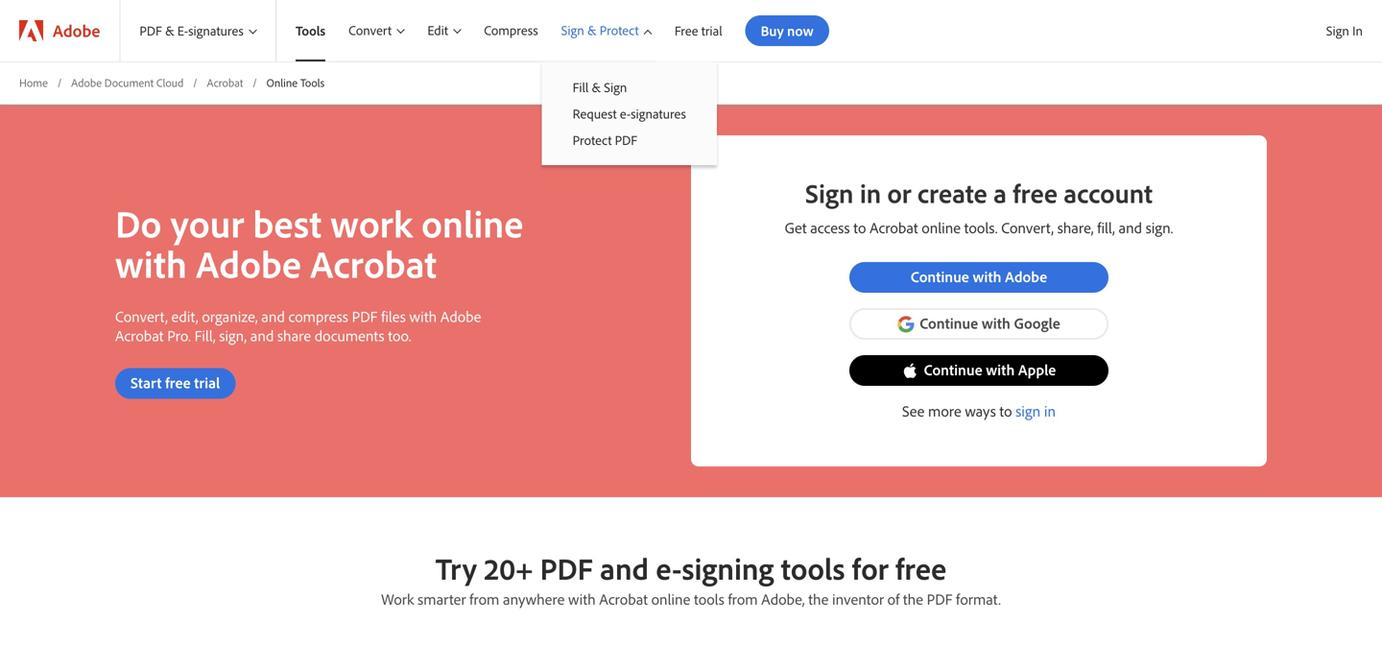 Task type: describe. For each thing, give the bounding box(es) containing it.
pdf & e-signatures button
[[120, 0, 276, 61]]

a
[[994, 175, 1007, 210]]

fill & sign
[[573, 79, 627, 96]]

compress
[[289, 307, 348, 326]]

free inside 'link'
[[165, 373, 191, 392]]

continue for continue with adobe
[[911, 267, 969, 286]]

sign
[[1016, 401, 1041, 420]]

pro.
[[167, 326, 191, 345]]

edit
[[428, 22, 448, 39]]

sign & protect button
[[542, 0, 656, 61]]

request e-signatures
[[573, 105, 686, 122]]

2 the from the left
[[903, 589, 923, 608]]

fill,
[[1098, 218, 1115, 237]]

fill,
[[195, 326, 216, 345]]

1 horizontal spatial in
[[1044, 401, 1056, 420]]

1 from from the left
[[470, 589, 500, 608]]

and inside "sign in or create a free account get access to acrobat online tools. convert, share, fill, and sign."
[[1119, 218, 1142, 237]]

sign in or create a free account get access to acrobat online tools. convert, share, fill, and sign.
[[785, 175, 1174, 237]]

group containing fill & sign
[[542, 61, 717, 165]]

home link
[[19, 75, 48, 91]]

acrobat inside do your best work online with adobe acrobat
[[310, 239, 437, 287]]

share
[[277, 326, 311, 345]]

request
[[573, 105, 617, 122]]

documents
[[315, 326, 385, 345]]

see more ways to sign in
[[902, 401, 1056, 420]]

smarter
[[418, 589, 466, 608]]

protect inside group
[[573, 132, 612, 149]]

compress
[[484, 22, 538, 39]]

acrobat right cloud
[[207, 75, 243, 90]]

20+
[[484, 548, 533, 587]]

start
[[131, 373, 162, 392]]

tools link
[[277, 0, 329, 61]]

more
[[928, 401, 962, 420]]

adobe up google
[[1005, 267, 1048, 286]]

with up "continue with google"
[[973, 267, 1002, 286]]

continue with apple link
[[850, 355, 1109, 386]]

pdf & e-signatures
[[140, 22, 244, 39]]

sign.
[[1146, 218, 1174, 237]]

or
[[888, 175, 912, 210]]

document
[[104, 75, 154, 90]]

adobe inside convert, edit, organize, and compress pdf files with adobe acrobat pro. fill, sign, and share documents too.
[[441, 307, 481, 326]]

format.
[[956, 589, 1001, 608]]

your
[[170, 199, 244, 247]]

adobe inside do your best work online with adobe acrobat
[[196, 239, 301, 287]]

continue with apple
[[924, 360, 1056, 379]]

cloud
[[156, 75, 184, 90]]

google
[[1014, 313, 1061, 332]]

2 from from the left
[[728, 589, 758, 608]]

1 vertical spatial tools
[[300, 75, 325, 90]]

1 vertical spatial to
[[1000, 401, 1012, 420]]

try
[[436, 548, 477, 587]]

e- inside try 20+ pdf and e-signing tools for free work smarter from anywhere with acrobat online tools from adobe, the inventor of the pdf format.
[[656, 548, 682, 587]]

ways
[[965, 401, 996, 420]]

sign in link
[[1016, 401, 1056, 420]]

sign,
[[219, 326, 247, 345]]

inventor
[[832, 589, 884, 608]]

continue with adobe link
[[850, 262, 1109, 293]]

apple
[[1019, 360, 1056, 379]]

access
[[811, 218, 850, 237]]

signing
[[682, 548, 774, 587]]

sign in button
[[1323, 14, 1367, 47]]

signatures inside "popup button"
[[188, 22, 244, 39]]

continue with adobe
[[911, 267, 1048, 286]]

sign for &
[[561, 22, 584, 39]]

online inside "sign in or create a free account get access to acrobat online tools. convert, share, fill, and sign."
[[922, 218, 961, 237]]

0 vertical spatial trial
[[702, 22, 723, 39]]

pdf left format.
[[927, 589, 953, 608]]

adobe link
[[0, 0, 119, 61]]

free trial
[[675, 22, 723, 39]]

of
[[888, 589, 900, 608]]

fill & sign link
[[542, 74, 717, 100]]

edit button
[[408, 0, 465, 61]]

1 vertical spatial signatures
[[631, 105, 686, 122]]

& for fill
[[592, 79, 601, 96]]

to inside "sign in or create a free account get access to acrobat online tools. convert, share, fill, and sign."
[[854, 218, 866, 237]]

convert, inside convert, edit, organize, and compress pdf files with adobe acrobat pro. fill, sign, and share documents too.
[[115, 307, 168, 326]]

continue for continue with google
[[920, 313, 978, 332]]

online inside do your best work online with adobe acrobat
[[422, 199, 524, 247]]

1 the from the left
[[809, 589, 829, 608]]

& for pdf
[[165, 22, 174, 39]]

with left apple
[[986, 360, 1015, 379]]

0 vertical spatial tools
[[296, 22, 326, 39]]

continue for continue with apple
[[924, 360, 983, 379]]

acrobat inside convert, edit, organize, and compress pdf files with adobe acrobat pro. fill, sign, and share documents too.
[[115, 326, 164, 345]]

best
[[253, 199, 322, 247]]

start free trial link
[[115, 368, 235, 399]]



Task type: vqa. For each thing, say whether or not it's contained in the screenshot.
Deal.
no



Task type: locate. For each thing, give the bounding box(es) containing it.
request e-signatures link
[[542, 100, 717, 127]]

& up fill & sign
[[588, 22, 597, 39]]

tools
[[781, 548, 845, 587], [694, 589, 725, 608]]

acrobat
[[207, 75, 243, 90], [870, 218, 918, 237], [310, 239, 437, 287], [115, 326, 164, 345], [599, 589, 648, 608]]

1 vertical spatial protect
[[573, 132, 612, 149]]

share,
[[1058, 218, 1094, 237]]

tools down signing
[[694, 589, 725, 608]]

sign inside button
[[1327, 22, 1350, 39]]

2 horizontal spatial online
[[922, 218, 961, 237]]

protect up fill & sign link
[[600, 22, 639, 39]]

the
[[809, 589, 829, 608], [903, 589, 923, 608]]

in right 'sign'
[[1044, 401, 1056, 420]]

with right files
[[409, 307, 437, 326]]

1 horizontal spatial trial
[[702, 22, 723, 39]]

1 horizontal spatial the
[[903, 589, 923, 608]]

acrobat inside "sign in or create a free account get access to acrobat online tools. convert, share, fill, and sign."
[[870, 218, 918, 237]]

in
[[1353, 22, 1363, 39]]

2 vertical spatial continue
[[924, 360, 983, 379]]

adobe document cloud
[[71, 75, 184, 90]]

0 horizontal spatial from
[[470, 589, 500, 608]]

create
[[918, 175, 988, 210]]

with right anywhere
[[568, 589, 596, 608]]

free trial link
[[656, 0, 726, 61]]

too.
[[388, 326, 411, 345]]

& right fill
[[592, 79, 601, 96]]

trial inside 'link'
[[194, 373, 220, 392]]

work
[[381, 589, 414, 608]]

sign
[[561, 22, 584, 39], [1327, 22, 1350, 39], [604, 79, 627, 96], [806, 175, 854, 210]]

the right adobe, in the bottom of the page
[[809, 589, 829, 608]]

pdf left e-
[[140, 22, 162, 39]]

acrobat down or
[[870, 218, 918, 237]]

account
[[1064, 175, 1153, 210]]

adobe document cloud link
[[71, 75, 184, 91]]

trial down fill,
[[194, 373, 220, 392]]

with up edit,
[[115, 239, 187, 287]]

pdf
[[140, 22, 162, 39], [615, 132, 638, 149], [352, 307, 378, 326], [540, 548, 593, 587], [927, 589, 953, 608]]

with left google
[[982, 313, 1011, 332]]

free inside "sign in or create a free account get access to acrobat online tools. convert, share, fill, and sign."
[[1013, 175, 1058, 210]]

to
[[854, 218, 866, 237], [1000, 401, 1012, 420]]

to right the access
[[854, 218, 866, 237]]

1 horizontal spatial from
[[728, 589, 758, 608]]

1 vertical spatial convert,
[[115, 307, 168, 326]]

adobe left 'document'
[[71, 75, 102, 90]]

1 horizontal spatial tools
[[781, 548, 845, 587]]

and inside try 20+ pdf and e-signing tools for free work smarter from anywhere with acrobat online tools from adobe, the inventor of the pdf format.
[[600, 548, 649, 587]]

0 horizontal spatial tools
[[694, 589, 725, 608]]

& inside group
[[592, 79, 601, 96]]

tools up adobe, in the bottom of the page
[[781, 548, 845, 587]]

do your best work online with adobe acrobat
[[115, 199, 524, 287]]

&
[[588, 22, 597, 39], [165, 22, 174, 39], [592, 79, 601, 96]]

0 horizontal spatial e-
[[620, 105, 631, 122]]

& inside popup button
[[588, 22, 597, 39]]

get
[[785, 218, 807, 237]]

1 horizontal spatial e-
[[656, 548, 682, 587]]

continue up continue with google link
[[911, 267, 969, 286]]

0 vertical spatial protect
[[600, 22, 639, 39]]

pdf down request e-signatures link
[[615, 132, 638, 149]]

sign inside group
[[604, 79, 627, 96]]

& inside "popup button"
[[165, 22, 174, 39]]

anywhere
[[503, 589, 565, 608]]

acrobat inside try 20+ pdf and e-signing tools for free work smarter from anywhere with acrobat online tools from adobe, the inventor of the pdf format.
[[599, 589, 648, 608]]

online inside try 20+ pdf and e-signing tools for free work smarter from anywhere with acrobat online tools from adobe, the inventor of the pdf format.
[[651, 589, 691, 608]]

sign inside popup button
[[561, 22, 584, 39]]

adobe up adobe document cloud
[[53, 20, 100, 41]]

protect pdf
[[573, 132, 638, 149]]

protect
[[600, 22, 639, 39], [573, 132, 612, 149]]

sign for in
[[1327, 22, 1350, 39]]

acrobat link
[[207, 75, 243, 91]]

in inside "sign in or create a free account get access to acrobat online tools. convert, share, fill, and sign."
[[860, 175, 881, 210]]

1 horizontal spatial to
[[1000, 401, 1012, 420]]

1 horizontal spatial free
[[896, 548, 947, 587]]

from down signing
[[728, 589, 758, 608]]

0 vertical spatial to
[[854, 218, 866, 237]]

to left 'sign'
[[1000, 401, 1012, 420]]

from
[[470, 589, 500, 608], [728, 589, 758, 608]]

pdf inside "popup button"
[[140, 22, 162, 39]]

0 vertical spatial e-
[[620, 105, 631, 122]]

1 horizontal spatial signatures
[[631, 105, 686, 122]]

continue with google
[[920, 313, 1061, 332]]

adobe
[[53, 20, 100, 41], [71, 75, 102, 90], [196, 239, 301, 287], [1005, 267, 1048, 286], [441, 307, 481, 326]]

& left e-
[[165, 22, 174, 39]]

0 horizontal spatial online
[[422, 199, 524, 247]]

sign up fill
[[561, 22, 584, 39]]

in left or
[[860, 175, 881, 210]]

1 vertical spatial free
[[165, 373, 191, 392]]

0 vertical spatial tools
[[781, 548, 845, 587]]

sign inside "sign in or create a free account get access to acrobat online tools. convert, share, fill, and sign."
[[806, 175, 854, 210]]

continue
[[911, 267, 969, 286], [920, 313, 978, 332], [924, 360, 983, 379]]

acrobat up files
[[310, 239, 437, 287]]

0 vertical spatial in
[[860, 175, 881, 210]]

0 vertical spatial signatures
[[188, 22, 244, 39]]

0 horizontal spatial the
[[809, 589, 829, 608]]

start free trial
[[131, 373, 220, 392]]

tools right online
[[300, 75, 325, 90]]

continue down continue with adobe link
[[920, 313, 978, 332]]

online tools
[[267, 75, 325, 90]]

home
[[19, 75, 48, 90]]

with inside do your best work online with adobe acrobat
[[115, 239, 187, 287]]

convert
[[349, 22, 392, 39]]

edit,
[[171, 307, 198, 326]]

0 horizontal spatial to
[[854, 218, 866, 237]]

protect inside popup button
[[600, 22, 639, 39]]

compress link
[[465, 0, 542, 61]]

free right the start
[[165, 373, 191, 392]]

0 vertical spatial convert,
[[1002, 218, 1054, 237]]

0 horizontal spatial signatures
[[188, 22, 244, 39]]

1 vertical spatial e-
[[656, 548, 682, 587]]

acrobat left pro.
[[115, 326, 164, 345]]

with inside convert, edit, organize, and compress pdf files with adobe acrobat pro. fill, sign, and share documents too.
[[409, 307, 437, 326]]

sign up the access
[[806, 175, 854, 210]]

the right of
[[903, 589, 923, 608]]

free
[[675, 22, 698, 39]]

signatures up the acrobat link on the top of page
[[188, 22, 244, 39]]

online
[[267, 75, 298, 90]]

with inside try 20+ pdf and e-signing tools for free work smarter from anywhere with acrobat online tools from adobe, the inventor of the pdf format.
[[568, 589, 596, 608]]

sign & protect
[[561, 22, 639, 39]]

for
[[852, 548, 889, 587]]

1 horizontal spatial online
[[651, 589, 691, 608]]

convert button
[[329, 0, 408, 61]]

e-
[[177, 22, 188, 39]]

files
[[381, 307, 406, 326]]

0 horizontal spatial free
[[165, 373, 191, 392]]

organize,
[[202, 307, 258, 326]]

and
[[1119, 218, 1142, 237], [261, 307, 285, 326], [250, 326, 274, 345], [600, 548, 649, 587]]

signatures down fill & sign link
[[631, 105, 686, 122]]

convert, left edit,
[[115, 307, 168, 326]]

do
[[115, 199, 162, 247]]

acrobat right anywhere
[[599, 589, 648, 608]]

convert,
[[1002, 218, 1054, 237], [115, 307, 168, 326]]

trial right free
[[702, 22, 723, 39]]

convert, inside "sign in or create a free account get access to acrobat online tools. convert, share, fill, and sign."
[[1002, 218, 1054, 237]]

0 vertical spatial free
[[1013, 175, 1058, 210]]

sign in
[[1327, 22, 1363, 39]]

0 vertical spatial continue
[[911, 267, 969, 286]]

0 horizontal spatial trial
[[194, 373, 220, 392]]

1 vertical spatial tools
[[694, 589, 725, 608]]

free up of
[[896, 548, 947, 587]]

sign up request e-signatures
[[604, 79, 627, 96]]

convert, down a
[[1002, 218, 1054, 237]]

1 vertical spatial trial
[[194, 373, 220, 392]]

from down "20+"
[[470, 589, 500, 608]]

2 vertical spatial free
[[896, 548, 947, 587]]

free
[[1013, 175, 1058, 210], [165, 373, 191, 392], [896, 548, 947, 587]]

fill
[[573, 79, 589, 96]]

online
[[422, 199, 524, 247], [922, 218, 961, 237], [651, 589, 691, 608]]

signatures
[[188, 22, 244, 39], [631, 105, 686, 122]]

sign for in
[[806, 175, 854, 210]]

group
[[542, 61, 717, 165]]

0 horizontal spatial convert,
[[115, 307, 168, 326]]

protect pdf link
[[542, 127, 717, 153]]

adobe up organize,
[[196, 239, 301, 287]]

try 20+ pdf and e-signing tools for free work smarter from anywhere with acrobat online tools from adobe, the inventor of the pdf format.
[[381, 548, 1001, 608]]

continue up more
[[924, 360, 983, 379]]

pdf inside convert, edit, organize, and compress pdf files with adobe acrobat pro. fill, sign, and share documents too.
[[352, 307, 378, 326]]

convert, edit, organize, and compress pdf files with adobe acrobat pro. fill, sign, and share documents too.
[[115, 307, 481, 345]]

1 horizontal spatial convert,
[[1002, 218, 1054, 237]]

protect down request
[[573, 132, 612, 149]]

2 horizontal spatial free
[[1013, 175, 1058, 210]]

continue with google link
[[850, 308, 1109, 340]]

0 horizontal spatial in
[[860, 175, 881, 210]]

pdf up anywhere
[[540, 548, 593, 587]]

adobe,
[[762, 589, 805, 608]]

free inside try 20+ pdf and e-signing tools for free work smarter from anywhere with acrobat online tools from adobe, the inventor of the pdf format.
[[896, 548, 947, 587]]

& for sign
[[588, 22, 597, 39]]

pdf left files
[[352, 307, 378, 326]]

free right a
[[1013, 175, 1058, 210]]

tools
[[296, 22, 326, 39], [300, 75, 325, 90]]

in
[[860, 175, 881, 210], [1044, 401, 1056, 420]]

tools.
[[965, 218, 998, 237]]

1 vertical spatial in
[[1044, 401, 1056, 420]]

adobe right too.
[[441, 307, 481, 326]]

tools up online tools
[[296, 22, 326, 39]]

sign left in
[[1327, 22, 1350, 39]]

1 vertical spatial continue
[[920, 313, 978, 332]]

work
[[330, 199, 413, 247]]

see
[[902, 401, 925, 420]]

with
[[115, 239, 187, 287], [973, 267, 1002, 286], [409, 307, 437, 326], [982, 313, 1011, 332], [986, 360, 1015, 379], [568, 589, 596, 608]]



